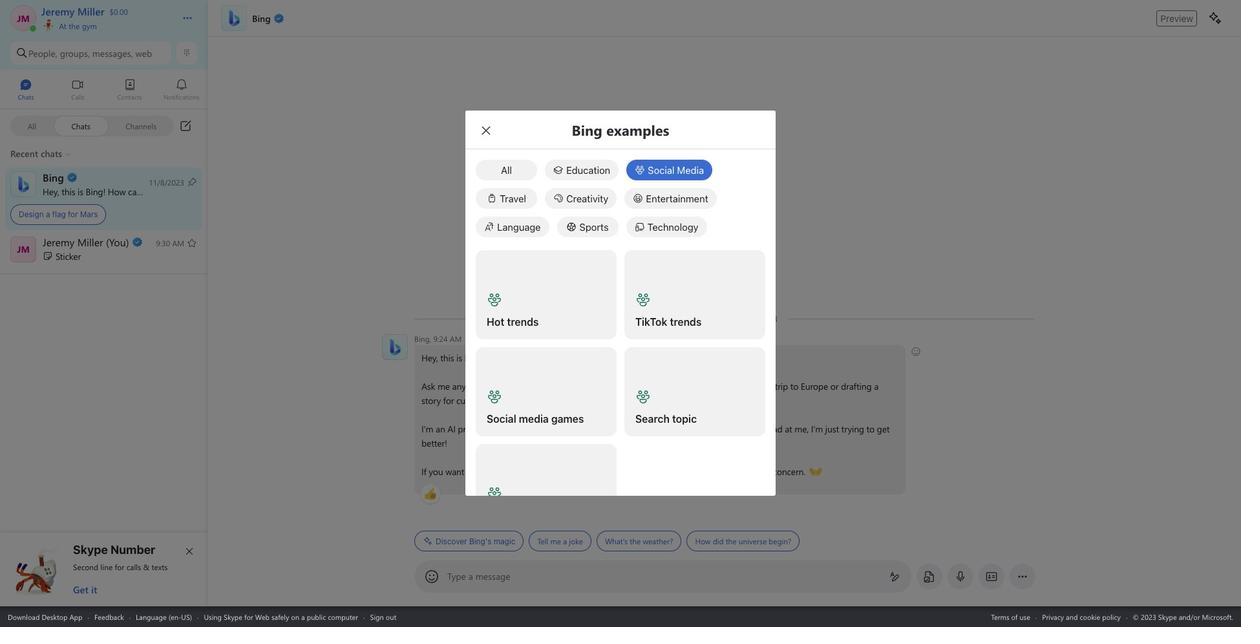 Task type: vqa. For each thing, say whether or not it's contained in the screenshot.
Stay up to date with the latest features and updates in Skype. Don't miss a thing!
no



Task type: locate. For each thing, give the bounding box(es) containing it.
ai
[[448, 423, 456, 435]]

just left report
[[724, 465, 737, 478]]

1 horizontal spatial i'm
[[503, 423, 515, 435]]

restaurants
[[606, 380, 649, 392]]

0 vertical spatial i
[[144, 185, 146, 197]]

hey, down bing,
[[421, 352, 438, 364]]

you right help at top left
[[168, 185, 182, 197]]

1 horizontal spatial how
[[695, 536, 711, 546]]

i
[[144, 185, 146, 197], [613, 423, 616, 435]]

tiktok
[[635, 316, 667, 328]]

1 horizontal spatial groups,
[[516, 394, 545, 407]]

you inside 'ask me any type of question, like finding vegan restaurants in cambridge, itinerary for your trip to europe or drafting a story for curious kids. in groups, remember to mention me with @bing. i'm an ai preview, so i'm still learning. sometimes i might say something weird. don't get mad at me, i'm just trying to get better! if you want to start over, type'
[[429, 465, 443, 478]]

me left with
[[635, 394, 647, 407]]

0 horizontal spatial you
[[168, 185, 182, 197]]

trends
[[507, 316, 539, 328], [670, 316, 702, 328]]

if
[[421, 465, 426, 478]]

number
[[110, 543, 155, 557]]

sometimes
[[568, 423, 611, 435]]

download desktop app link
[[8, 612, 82, 622]]

or
[[830, 380, 839, 392]]

a
[[46, 209, 50, 219], [874, 380, 879, 392], [766, 465, 771, 478], [563, 536, 567, 546], [468, 570, 473, 582], [301, 612, 305, 622]]

1 horizontal spatial of
[[1011, 612, 1018, 622]]

0 vertical spatial social
[[648, 164, 674, 176]]

groups, down 'like'
[[516, 394, 545, 407]]

0 horizontal spatial this
[[62, 185, 75, 197]]

i'm right so
[[503, 423, 515, 435]]

1 trends from the left
[[507, 316, 539, 328]]

ask
[[421, 380, 435, 392]]

people, groups, messages, web
[[28, 47, 152, 59]]

privacy and cookie policy
[[1042, 612, 1121, 622]]

groups, down at the gym
[[60, 47, 90, 59]]

hot trends
[[487, 316, 539, 328]]

this up flag
[[62, 185, 75, 197]]

0 horizontal spatial want
[[446, 465, 464, 478]]

0 horizontal spatial language
[[136, 612, 167, 622]]

help
[[149, 185, 165, 197]]

app
[[69, 612, 82, 622]]

2 horizontal spatial i'm
[[811, 423, 823, 435]]

0 vertical spatial of
[[488, 380, 495, 392]]

1 want from the left
[[446, 465, 464, 478]]

the for at
[[69, 21, 80, 31]]

to right "trip"
[[790, 380, 798, 392]]

0 horizontal spatial how
[[108, 185, 126, 197]]

the right 'what's'
[[630, 536, 641, 546]]

technology
[[647, 221, 699, 233]]

1 vertical spatial how
[[695, 536, 711, 546]]

language left (en-
[[136, 612, 167, 622]]

0 vertical spatial just
[[825, 423, 839, 435]]

1 horizontal spatial all
[[501, 164, 512, 176]]

flag
[[52, 209, 66, 219]]

mars
[[80, 209, 98, 219]]

0 vertical spatial groups,
[[60, 47, 90, 59]]

using
[[204, 612, 222, 622]]

messages,
[[92, 47, 133, 59]]

1 vertical spatial bing
[[465, 352, 483, 364]]

on
[[291, 612, 299, 622]]

1 vertical spatial skype
[[224, 612, 242, 622]]

out
[[386, 612, 396, 622]]

and
[[1066, 612, 1078, 622]]

1 horizontal spatial is
[[456, 352, 462, 364]]

education
[[566, 164, 610, 176]]

the right at
[[69, 21, 80, 31]]

tab list
[[0, 73, 207, 109]]

0 horizontal spatial get
[[750, 423, 763, 435]]

0 horizontal spatial groups,
[[60, 47, 90, 59]]

with
[[650, 394, 666, 407]]

get left mad
[[750, 423, 763, 435]]

desktop
[[42, 612, 68, 622]]

type right over,
[[517, 465, 534, 478]]

social left the media
[[648, 164, 674, 176]]

trends for tiktok trends
[[670, 316, 702, 328]]

report
[[740, 465, 764, 478]]

vegan
[[580, 380, 604, 392]]

of left use
[[1011, 612, 1018, 622]]

media
[[519, 413, 549, 425]]

1 horizontal spatial want
[[619, 465, 638, 478]]

0 horizontal spatial hey,
[[43, 185, 59, 197]]

joke
[[569, 536, 583, 546]]

0 horizontal spatial is
[[78, 185, 83, 197]]

1 horizontal spatial social
[[648, 164, 674, 176]]

trends right hot
[[507, 316, 539, 328]]

0 vertical spatial language
[[497, 221, 541, 233]]

0 horizontal spatial type
[[468, 380, 485, 392]]

finding
[[551, 380, 578, 392]]

.
[[573, 465, 575, 478]]

0 vertical spatial is
[[78, 185, 83, 197]]

1 horizontal spatial the
[[630, 536, 641, 546]]

i right can
[[144, 185, 146, 197]]

get right trying
[[877, 423, 890, 435]]

how
[[108, 185, 126, 197], [695, 536, 711, 546]]

0 horizontal spatial social
[[487, 413, 516, 425]]

an
[[436, 423, 445, 435]]

skype up second
[[73, 543, 108, 557]]

1 horizontal spatial just
[[825, 423, 839, 435]]

better!
[[421, 437, 447, 449]]

hey, up design a flag for mars
[[43, 185, 59, 197]]

1 get from the left
[[750, 423, 763, 435]]

groups,
[[60, 47, 90, 59], [516, 394, 545, 407]]

bing
[[86, 185, 103, 197], [465, 352, 483, 364]]

you right 'if'
[[603, 465, 617, 478]]

discover
[[436, 536, 467, 546]]

language (en-us) link
[[136, 612, 192, 622]]

a right report
[[766, 465, 771, 478]]

0 horizontal spatial the
[[69, 21, 80, 31]]

3 i'm from the left
[[811, 423, 823, 435]]

1 vertical spatial type
[[517, 465, 534, 478]]

just inside 'ask me any type of question, like finding vegan restaurants in cambridge, itinerary for your trip to europe or drafting a story for curious kids. in groups, remember to mention me with @bing. i'm an ai preview, so i'm still learning. sometimes i might say something weird. don't get mad at me, i'm just trying to get better! if you want to start over, type'
[[825, 423, 839, 435]]

design
[[19, 209, 44, 219]]

bing,
[[414, 334, 431, 344]]

0 vertical spatial hey,
[[43, 185, 59, 197]]

want
[[446, 465, 464, 478], [619, 465, 638, 478]]

language
[[497, 221, 541, 233], [136, 612, 167, 622]]

0 horizontal spatial trends
[[507, 316, 539, 328]]

question,
[[498, 380, 533, 392]]

1 vertical spatial i
[[613, 423, 616, 435]]

type
[[468, 380, 485, 392], [517, 465, 534, 478]]

second line for calls & texts
[[73, 562, 168, 572]]

1 vertical spatial social
[[487, 413, 516, 425]]

1 vertical spatial this
[[440, 352, 454, 364]]

language down travel
[[497, 221, 541, 233]]

1 vertical spatial just
[[724, 465, 737, 478]]

tell me a joke button
[[529, 531, 591, 551]]

social down kids.
[[487, 413, 516, 425]]

skype right using
[[224, 612, 242, 622]]

web
[[255, 612, 269, 622]]

1 horizontal spatial get
[[877, 423, 890, 435]]

your
[[755, 380, 772, 392]]

skype number
[[73, 543, 155, 557]]

for left your at the bottom right
[[742, 380, 753, 392]]

1 vertical spatial hey,
[[421, 352, 438, 364]]

to
[[790, 380, 798, 392], [590, 394, 598, 407], [867, 423, 875, 435], [467, 465, 475, 478], [641, 465, 649, 478]]

type up curious
[[468, 380, 485, 392]]

0 horizontal spatial just
[[724, 465, 737, 478]]

i'm left an
[[421, 423, 433, 435]]

0 horizontal spatial bing
[[86, 185, 103, 197]]

today?
[[184, 185, 210, 197]]

1 vertical spatial groups,
[[516, 394, 545, 407]]

0 horizontal spatial all
[[28, 121, 36, 131]]

me inside button
[[550, 536, 561, 546]]

bing up any
[[465, 352, 483, 364]]

want left start
[[446, 465, 464, 478]]

in
[[506, 394, 514, 407]]

what's the weather?
[[605, 536, 673, 546]]

is down am
[[456, 352, 462, 364]]

0 vertical spatial how
[[108, 185, 126, 197]]

get
[[750, 423, 763, 435], [877, 423, 890, 435]]

for right line
[[115, 562, 124, 572]]

you right if at the bottom left of the page
[[429, 465, 443, 478]]

this down 9:24
[[440, 352, 454, 364]]

Type a message text field
[[448, 570, 879, 584]]

me
[[438, 380, 450, 392], [635, 394, 647, 407], [669, 465, 682, 478], [550, 536, 561, 546]]

this for hey, this is bing
[[440, 352, 454, 364]]

0 horizontal spatial skype
[[73, 543, 108, 557]]

still
[[517, 423, 530, 435]]

0 vertical spatial all
[[28, 121, 36, 131]]

is left !
[[78, 185, 83, 197]]

trends right tiktok
[[670, 316, 702, 328]]

privacy and cookie policy link
[[1042, 612, 1121, 622]]

a left joke
[[563, 536, 567, 546]]

me right give on the bottom of page
[[669, 465, 682, 478]]

what's the weather? button
[[597, 531, 682, 551]]

0 horizontal spatial of
[[488, 380, 495, 392]]

calls
[[127, 562, 141, 572]]

of
[[488, 380, 495, 392], [1011, 612, 1018, 622]]

1 horizontal spatial language
[[497, 221, 541, 233]]

of up kids.
[[488, 380, 495, 392]]

hot
[[487, 316, 504, 328]]

the right the did
[[726, 536, 737, 546]]

i left might
[[613, 423, 616, 435]]

i'm right me,
[[811, 423, 823, 435]]

entertainment
[[646, 193, 708, 204]]

all left chats
[[28, 121, 36, 131]]

you
[[168, 185, 182, 197], [429, 465, 443, 478], [603, 465, 617, 478]]

bing up mars
[[86, 185, 103, 197]]

the inside "button"
[[630, 536, 641, 546]]

1 horizontal spatial you
[[429, 465, 443, 478]]

1 vertical spatial is
[[456, 352, 462, 364]]

start
[[477, 465, 494, 478]]

1 horizontal spatial bing
[[465, 352, 483, 364]]

get it
[[73, 583, 97, 596]]

0 vertical spatial bing
[[86, 185, 103, 197]]

story
[[421, 394, 441, 407]]

1 horizontal spatial trends
[[670, 316, 702, 328]]

sports
[[579, 221, 609, 233]]

the for what's
[[630, 536, 641, 546]]

1 horizontal spatial hey,
[[421, 352, 438, 364]]

1 horizontal spatial this
[[440, 352, 454, 364]]

like
[[536, 380, 548, 392]]

1 horizontal spatial i
[[613, 423, 616, 435]]

it
[[91, 583, 97, 596]]

want left give on the bottom of page
[[619, 465, 638, 478]]

how left the did
[[695, 536, 711, 546]]

all up travel
[[501, 164, 512, 176]]

a right drafting
[[874, 380, 879, 392]]

0 vertical spatial this
[[62, 185, 75, 197]]

2 trends from the left
[[670, 316, 702, 328]]

just left trying
[[825, 423, 839, 435]]

bing's
[[469, 536, 492, 546]]

1 vertical spatial language
[[136, 612, 167, 622]]

at
[[59, 21, 67, 31]]

0 horizontal spatial i'm
[[421, 423, 433, 435]]

how right !
[[108, 185, 126, 197]]

0 horizontal spatial i
[[144, 185, 146, 197]]

me right tell
[[550, 536, 561, 546]]

bing for hey, this is bing
[[465, 352, 483, 364]]

2 want from the left
[[619, 465, 638, 478]]



Task type: describe. For each thing, give the bounding box(es) containing it.
using skype for web safely on a public computer link
[[204, 612, 358, 622]]

social media games
[[487, 413, 584, 425]]

to right trying
[[867, 423, 875, 435]]

search
[[635, 413, 670, 425]]

web
[[135, 47, 152, 59]]

skype number element
[[11, 543, 197, 596]]

creativity
[[566, 193, 608, 204]]

2 horizontal spatial the
[[726, 536, 737, 546]]

2 horizontal spatial you
[[603, 465, 617, 478]]

games
[[551, 413, 584, 425]]

trip
[[775, 380, 788, 392]]

computer
[[328, 612, 358, 622]]

discover bing's magic
[[436, 536, 515, 546]]

drafting
[[841, 380, 872, 392]]

terms of use
[[991, 612, 1030, 622]]

@bing.
[[668, 394, 696, 407]]

to down vegan
[[590, 394, 598, 407]]

sticker
[[56, 250, 81, 262]]

1 vertical spatial all
[[501, 164, 512, 176]]

might
[[618, 423, 641, 435]]

to left give on the bottom of page
[[641, 465, 649, 478]]

hey, this is bing
[[421, 352, 483, 364]]

channels
[[126, 121, 157, 131]]

chats
[[71, 121, 90, 131]]

language (en-us)
[[136, 612, 192, 622]]

sign
[[370, 612, 384, 622]]

type a message
[[447, 570, 510, 582]]

for right flag
[[68, 209, 78, 219]]

message
[[476, 570, 510, 582]]

say
[[643, 423, 656, 435]]

can
[[128, 185, 142, 197]]

preview,
[[458, 423, 489, 435]]

us)
[[181, 612, 192, 622]]

in
[[651, 380, 658, 392]]

sign out
[[370, 612, 396, 622]]

people, groups, messages, web button
[[10, 41, 171, 65]]

2 get from the left
[[877, 423, 890, 435]]

social for social media games
[[487, 413, 516, 425]]

me left any
[[438, 380, 450, 392]]

a left flag
[[46, 209, 50, 219]]

a right the type
[[468, 570, 473, 582]]

texts
[[152, 562, 168, 572]]

remember
[[547, 394, 588, 407]]

a inside button
[[563, 536, 567, 546]]

people,
[[28, 47, 57, 59]]

bing for hey, this is bing ! how can i help you today?
[[86, 185, 103, 197]]

i inside 'ask me any type of question, like finding vegan restaurants in cambridge, itinerary for your trip to europe or drafting a story for curious kids. in groups, remember to mention me with @bing. i'm an ai preview, so i'm still learning. sometimes i might say something weird. don't get mad at me, i'm just trying to get better! if you want to start over, type'
[[613, 423, 616, 435]]

download
[[8, 612, 40, 622]]

9:24
[[433, 334, 448, 344]]

is for hey, this is bing
[[456, 352, 462, 364]]

mention
[[600, 394, 633, 407]]

groups, inside 'ask me any type of question, like finding vegan restaurants in cambridge, itinerary for your trip to europe or drafting a story for curious kids. in groups, remember to mention me with @bing. i'm an ai preview, so i'm still learning. sometimes i might say something weird. don't get mad at me, i'm just trying to get better! if you want to start over, type'
[[516, 394, 545, 407]]

groups, inside button
[[60, 47, 90, 59]]

hey, this is bing ! how can i help you today?
[[43, 185, 212, 197]]

privacy
[[1042, 612, 1064, 622]]

1 horizontal spatial skype
[[224, 612, 242, 622]]

itinerary
[[708, 380, 739, 392]]

learning.
[[532, 423, 566, 435]]

something
[[658, 423, 699, 435]]

2 i'm from the left
[[503, 423, 515, 435]]

search topic
[[635, 413, 697, 425]]

for left web
[[244, 612, 253, 622]]

don't
[[727, 423, 748, 435]]

preview
[[1160, 13, 1193, 24]]

for right 'story'
[[443, 394, 454, 407]]

sign out link
[[370, 612, 396, 622]]

. and if you want to give me feedback, just report a concern.
[[573, 465, 808, 478]]

am
[[450, 334, 462, 344]]

is for hey, this is bing ! how can i help you today?
[[78, 185, 83, 197]]

topic
[[672, 413, 697, 425]]

tell
[[537, 536, 548, 546]]

language for language (en-us)
[[136, 612, 167, 622]]

did
[[713, 536, 724, 546]]

safely
[[271, 612, 289, 622]]

how inside how did the universe begin? button
[[695, 536, 711, 546]]

a right on
[[301, 612, 305, 622]]

gym
[[82, 21, 97, 31]]

hey, for hey, this is bing
[[421, 352, 438, 364]]

give
[[651, 465, 667, 478]]

(openhands)
[[809, 465, 858, 477]]

trends for hot trends
[[507, 316, 539, 328]]

bing, 9:24 am
[[414, 334, 462, 344]]

this for hey, this is bing ! how can i help you today?
[[62, 185, 75, 197]]

language for language
[[497, 221, 541, 233]]

!
[[103, 185, 105, 197]]

universe
[[739, 536, 767, 546]]

hey, for hey, this is bing ! how can i help you today?
[[43, 185, 59, 197]]

social for social media
[[648, 164, 674, 176]]

of inside 'ask me any type of question, like finding vegan restaurants in cambridge, itinerary for your trip to europe or drafting a story for curious kids. in groups, remember to mention me with @bing. i'm an ai preview, so i'm still learning. sometimes i might say something weird. don't get mad at me, i'm just trying to get better! if you want to start over, type'
[[488, 380, 495, 392]]

1 i'm from the left
[[421, 423, 433, 435]]

weird.
[[702, 423, 725, 435]]

1 vertical spatial of
[[1011, 612, 1018, 622]]

me,
[[795, 423, 809, 435]]

weather?
[[643, 536, 673, 546]]

type
[[447, 570, 466, 582]]

0 vertical spatial type
[[468, 380, 485, 392]]

(en-
[[168, 612, 181, 622]]

want inside 'ask me any type of question, like finding vegan restaurants in cambridge, itinerary for your trip to europe or drafting a story for curious kids. in groups, remember to mention me with @bing. i'm an ai preview, so i'm still learning. sometimes i might say something weird. don't get mad at me, i'm just trying to get better! if you want to start over, type'
[[446, 465, 464, 478]]

feedback
[[94, 612, 124, 622]]

policy
[[1102, 612, 1121, 622]]

to left start
[[467, 465, 475, 478]]

1 horizontal spatial type
[[517, 465, 534, 478]]

tiktok trends
[[635, 316, 702, 328]]

ask me any type of question, like finding vegan restaurants in cambridge, itinerary for your trip to europe or drafting a story for curious kids. in groups, remember to mention me with @bing. i'm an ai preview, so i'm still learning. sometimes i might say something weird. don't get mad at me, i'm just trying to get better! if you want to start over, type
[[421, 380, 892, 478]]

0 vertical spatial skype
[[73, 543, 108, 557]]

if
[[596, 465, 600, 478]]

mad
[[765, 423, 783, 435]]

europe
[[801, 380, 828, 392]]

line
[[100, 562, 113, 572]]

public
[[307, 612, 326, 622]]

download desktop app
[[8, 612, 82, 622]]

and
[[577, 465, 593, 478]]

trying
[[841, 423, 864, 435]]

for inside 'skype number' element
[[115, 562, 124, 572]]

terms
[[991, 612, 1009, 622]]

at
[[785, 423, 792, 435]]

kids.
[[487, 394, 504, 407]]

a inside 'ask me any type of question, like finding vegan restaurants in cambridge, itinerary for your trip to europe or drafting a story for curious kids. in groups, remember to mention me with @bing. i'm an ai preview, so i'm still learning. sometimes i might say something weird. don't get mad at me, i'm just trying to get better! if you want to start over, type'
[[874, 380, 879, 392]]

how did the universe begin?
[[695, 536, 791, 546]]

cookie
[[1080, 612, 1100, 622]]



